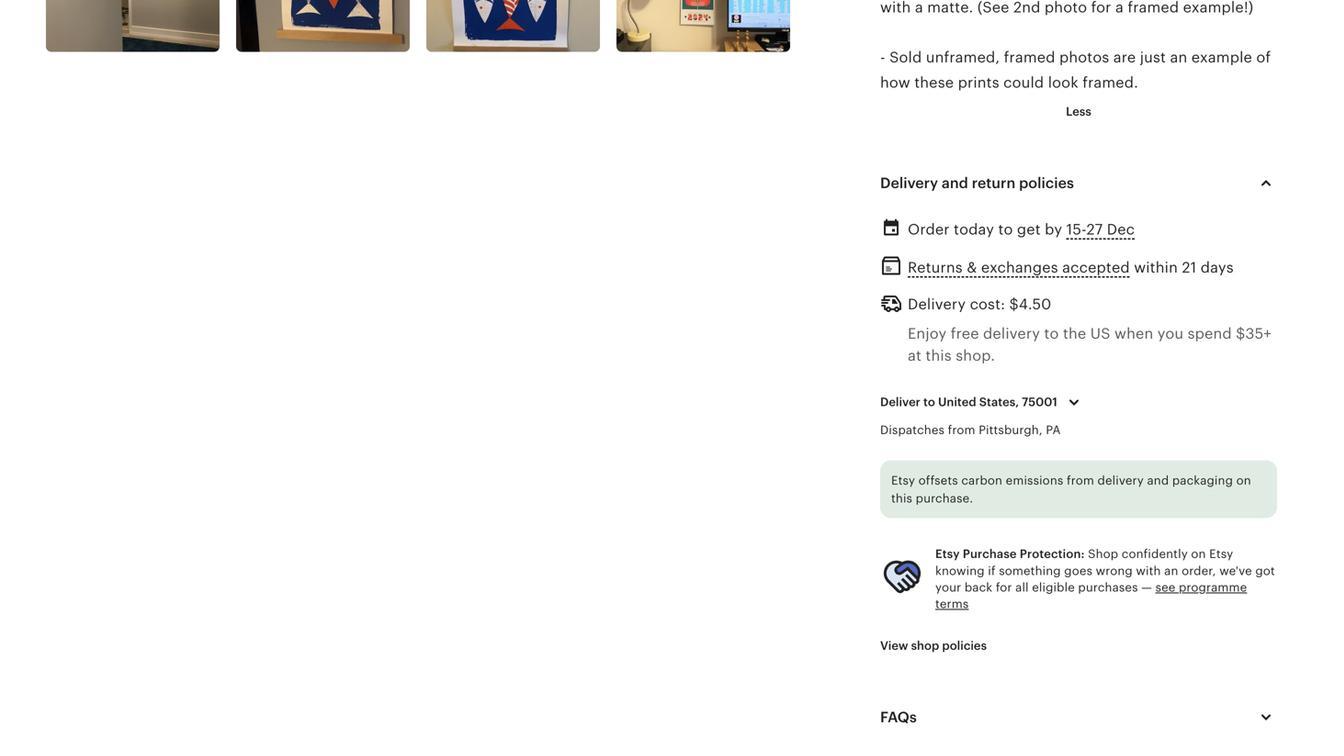 Task type: vqa. For each thing, say whether or not it's contained in the screenshot.
the goes at the bottom of page
yes



Task type: describe. For each thing, give the bounding box(es) containing it.
and inside "etsy offsets carbon emissions from delivery and packaging on this purchase."
[[1147, 474, 1169, 488]]

protection:
[[1020, 548, 1085, 562]]

etsy for etsy purchase protection:
[[935, 548, 960, 562]]

got
[[1255, 564, 1275, 578]]

to inside "dropdown button"
[[923, 396, 935, 409]]

at
[[908, 348, 922, 364]]

15-27 dec button
[[1066, 217, 1135, 243]]

15-
[[1066, 222, 1087, 238]]

an inside - sold unframed, framed photos are just an example of how these prints could look framed.
[[1170, 49, 1188, 66]]

pa
[[1046, 423, 1061, 437]]

photos
[[1059, 49, 1109, 66]]

prints
[[958, 74, 999, 91]]

dispatches from pittsburgh, pa
[[880, 423, 1061, 437]]

see
[[1156, 581, 1176, 595]]

27
[[1087, 222, 1103, 238]]

exchanges
[[981, 259, 1058, 276]]

by
[[1045, 222, 1062, 238]]

how
[[880, 74, 910, 91]]

&
[[967, 259, 977, 276]]

for
[[996, 581, 1012, 595]]

order
[[908, 222, 950, 238]]

returns & exchanges accepted button
[[908, 254, 1130, 281]]

on inside shop confidently on etsy knowing if something goes wrong with an order, we've got your back for all eligible purchases —
[[1191, 548, 1206, 562]]

21
[[1182, 259, 1197, 276]]

4.50
[[1019, 296, 1051, 313]]

terms
[[935, 598, 969, 612]]

returns
[[908, 259, 963, 276]]

$
[[1009, 296, 1019, 313]]

sold
[[890, 49, 922, 66]]

free
[[951, 326, 979, 342]]

0 horizontal spatial from
[[948, 423, 975, 437]]

dispatches
[[880, 423, 945, 437]]

deliver to united states, 75001
[[880, 396, 1057, 409]]

us
[[1090, 326, 1111, 342]]

an inside shop confidently on etsy knowing if something goes wrong with an order, we've got your back for all eligible purchases —
[[1164, 564, 1178, 578]]

delivery inside "etsy offsets carbon emissions from delivery and packaging on this purchase."
[[1098, 474, 1144, 488]]

delivery for delivery and return policies
[[880, 175, 938, 192]]

with
[[1136, 564, 1161, 578]]

programme
[[1179, 581, 1247, 595]]

example
[[1192, 49, 1252, 66]]

1 horizontal spatial to
[[998, 222, 1013, 238]]

- sold unframed, framed photos are just an example of how these prints could look framed.
[[880, 49, 1271, 91]]

today
[[954, 222, 994, 238]]

return
[[972, 175, 1016, 192]]

—
[[1141, 581, 1152, 595]]

could
[[1003, 74, 1044, 91]]

less button
[[1052, 95, 1105, 128]]

we've
[[1219, 564, 1252, 578]]

look
[[1048, 74, 1079, 91]]

-
[[880, 49, 885, 66]]

etsy offsets carbon emissions from delivery and packaging on this purchase.
[[891, 474, 1251, 506]]

framed.
[[1083, 74, 1138, 91]]

within
[[1134, 259, 1178, 276]]

purchases
[[1078, 581, 1138, 595]]

purchase.
[[916, 492, 973, 506]]

all
[[1015, 581, 1029, 595]]

75001
[[1022, 396, 1057, 409]]

shop
[[911, 639, 939, 653]]

when
[[1115, 326, 1153, 342]]

deliver
[[880, 396, 921, 409]]

this inside the enjoy free delivery to the us when you spend $35+ at this shop.
[[926, 348, 952, 364]]

your
[[935, 581, 961, 595]]

view shop policies button
[[866, 630, 1001, 663]]

view
[[880, 639, 908, 653]]

united
[[938, 396, 976, 409]]

emissions
[[1006, 474, 1063, 488]]

etsy purchase protection:
[[935, 548, 1085, 562]]

$35+
[[1236, 326, 1272, 342]]

and inside dropdown button
[[942, 175, 968, 192]]

order,
[[1182, 564, 1216, 578]]

enjoy
[[908, 326, 947, 342]]

accepted
[[1062, 259, 1130, 276]]

faqs
[[880, 710, 917, 726]]



Task type: locate. For each thing, give the bounding box(es) containing it.
delivery up order
[[880, 175, 938, 192]]

1 vertical spatial to
[[1044, 326, 1059, 342]]

1 horizontal spatial from
[[1067, 474, 1094, 488]]

framed
[[1004, 49, 1055, 66]]

etsy inside shop confidently on etsy knowing if something goes wrong with an order, we've got your back for all eligible purchases —
[[1209, 548, 1233, 562]]

offsets
[[919, 474, 958, 488]]

eligible
[[1032, 581, 1075, 595]]

0 horizontal spatial this
[[891, 492, 912, 506]]

delivery
[[880, 175, 938, 192], [908, 296, 966, 313]]

policies inside dropdown button
[[1019, 175, 1074, 192]]

deliver to united states, 75001 button
[[866, 383, 1099, 422]]

delivery
[[983, 326, 1040, 342], [1098, 474, 1144, 488]]

from right emissions at the bottom of page
[[1067, 474, 1094, 488]]

0 horizontal spatial on
[[1191, 548, 1206, 562]]

1 vertical spatial and
[[1147, 474, 1169, 488]]

this inside "etsy offsets carbon emissions from delivery and packaging on this purchase."
[[891, 492, 912, 506]]

1 vertical spatial this
[[891, 492, 912, 506]]

0 vertical spatial from
[[948, 423, 975, 437]]

on inside "etsy offsets carbon emissions from delivery and packaging on this purchase."
[[1236, 474, 1251, 488]]

order today to get by 15-27 dec
[[908, 222, 1135, 238]]

spend
[[1188, 326, 1232, 342]]

unframed,
[[926, 49, 1000, 66]]

an
[[1170, 49, 1188, 66], [1164, 564, 1178, 578]]

1 vertical spatial delivery
[[1098, 474, 1144, 488]]

1 vertical spatial delivery
[[908, 296, 966, 313]]

and
[[942, 175, 968, 192], [1147, 474, 1169, 488]]

0 horizontal spatial delivery
[[983, 326, 1040, 342]]

policies inside button
[[942, 639, 987, 653]]

of
[[1256, 49, 1271, 66]]

0 vertical spatial and
[[942, 175, 968, 192]]

1 horizontal spatial etsy
[[935, 548, 960, 562]]

from
[[948, 423, 975, 437], [1067, 474, 1094, 488]]

you
[[1158, 326, 1184, 342]]

delivery and return policies button
[[864, 161, 1294, 206]]

2 vertical spatial to
[[923, 396, 935, 409]]

1 horizontal spatial policies
[[1019, 175, 1074, 192]]

if
[[988, 564, 996, 578]]

faqs button
[[864, 696, 1294, 740]]

2 horizontal spatial etsy
[[1209, 548, 1233, 562]]

delivery and return policies
[[880, 175, 1074, 192]]

just
[[1140, 49, 1166, 66]]

policies right shop
[[942, 639, 987, 653]]

this left the purchase.
[[891, 492, 912, 506]]

the
[[1063, 326, 1086, 342]]

delivery down $
[[983, 326, 1040, 342]]

on up the order,
[[1191, 548, 1206, 562]]

this right at
[[926, 348, 952, 364]]

0 vertical spatial this
[[926, 348, 952, 364]]

states,
[[979, 396, 1019, 409]]

0 horizontal spatial etsy
[[891, 474, 915, 488]]

and left "return"
[[942, 175, 968, 192]]

carbon
[[961, 474, 1003, 488]]

less
[[1066, 105, 1091, 119]]

etsy inside "etsy offsets carbon emissions from delivery and packaging on this purchase."
[[891, 474, 915, 488]]

get
[[1017, 222, 1041, 238]]

etsy up knowing
[[935, 548, 960, 562]]

2 horizontal spatial to
[[1044, 326, 1059, 342]]

wrong
[[1096, 564, 1133, 578]]

dec
[[1107, 222, 1135, 238]]

etsy
[[891, 474, 915, 488], [935, 548, 960, 562], [1209, 548, 1233, 562]]

shop confidently on etsy knowing if something goes wrong with an order, we've got your back for all eligible purchases —
[[935, 548, 1275, 595]]

see programme terms link
[[935, 581, 1247, 612]]

from inside "etsy offsets carbon emissions from delivery and packaging on this purchase."
[[1067, 474, 1094, 488]]

1 vertical spatial policies
[[942, 639, 987, 653]]

0 vertical spatial an
[[1170, 49, 1188, 66]]

0 horizontal spatial and
[[942, 175, 968, 192]]

on
[[1236, 474, 1251, 488], [1191, 548, 1206, 562]]

delivery for delivery cost: $ 4.50
[[908, 296, 966, 313]]

delivery inside dropdown button
[[880, 175, 938, 192]]

something
[[999, 564, 1061, 578]]

back
[[965, 581, 993, 595]]

an right 'just'
[[1170, 49, 1188, 66]]

0 vertical spatial on
[[1236, 474, 1251, 488]]

purchase
[[963, 548, 1017, 562]]

delivery cost: $ 4.50
[[908, 296, 1051, 313]]

0 vertical spatial delivery
[[983, 326, 1040, 342]]

goes
[[1064, 564, 1093, 578]]

delivery up enjoy
[[908, 296, 966, 313]]

see programme terms
[[935, 581, 1247, 612]]

1 horizontal spatial on
[[1236, 474, 1251, 488]]

on right packaging
[[1236, 474, 1251, 488]]

0 horizontal spatial policies
[[942, 639, 987, 653]]

this
[[926, 348, 952, 364], [891, 492, 912, 506]]

to inside the enjoy free delivery to the us when you spend $35+ at this shop.
[[1044, 326, 1059, 342]]

to left united
[[923, 396, 935, 409]]

view shop policies
[[880, 639, 987, 653]]

1 horizontal spatial this
[[926, 348, 952, 364]]

1 vertical spatial from
[[1067, 474, 1094, 488]]

delivery up shop
[[1098, 474, 1144, 488]]

1 vertical spatial on
[[1191, 548, 1206, 562]]

to left the
[[1044, 326, 1059, 342]]

packaging
[[1172, 474, 1233, 488]]

to left get
[[998, 222, 1013, 238]]

enjoy free delivery to the us when you spend $35+ at this shop.
[[908, 326, 1272, 364]]

0 vertical spatial to
[[998, 222, 1013, 238]]

an up see
[[1164, 564, 1178, 578]]

0 vertical spatial policies
[[1019, 175, 1074, 192]]

returns & exchanges accepted within 21 days
[[908, 259, 1234, 276]]

from down united
[[948, 423, 975, 437]]

these
[[914, 74, 954, 91]]

1 horizontal spatial and
[[1147, 474, 1169, 488]]

0 vertical spatial delivery
[[880, 175, 938, 192]]

1 horizontal spatial delivery
[[1098, 474, 1144, 488]]

shop.
[[956, 348, 995, 364]]

are
[[1113, 49, 1136, 66]]

to
[[998, 222, 1013, 238], [1044, 326, 1059, 342], [923, 396, 935, 409]]

and left packaging
[[1147, 474, 1169, 488]]

delivery inside the enjoy free delivery to the us when you spend $35+ at this shop.
[[983, 326, 1040, 342]]

0 horizontal spatial to
[[923, 396, 935, 409]]

shop
[[1088, 548, 1118, 562]]

etsy for etsy offsets carbon emissions from delivery and packaging on this purchase.
[[891, 474, 915, 488]]

1 vertical spatial an
[[1164, 564, 1178, 578]]

confidently
[[1122, 548, 1188, 562]]

cost:
[[970, 296, 1005, 313]]

etsy left offsets
[[891, 474, 915, 488]]

knowing
[[935, 564, 985, 578]]

etsy up we've
[[1209, 548, 1233, 562]]

policies up by
[[1019, 175, 1074, 192]]

days
[[1201, 259, 1234, 276]]

pittsburgh,
[[979, 423, 1043, 437]]



